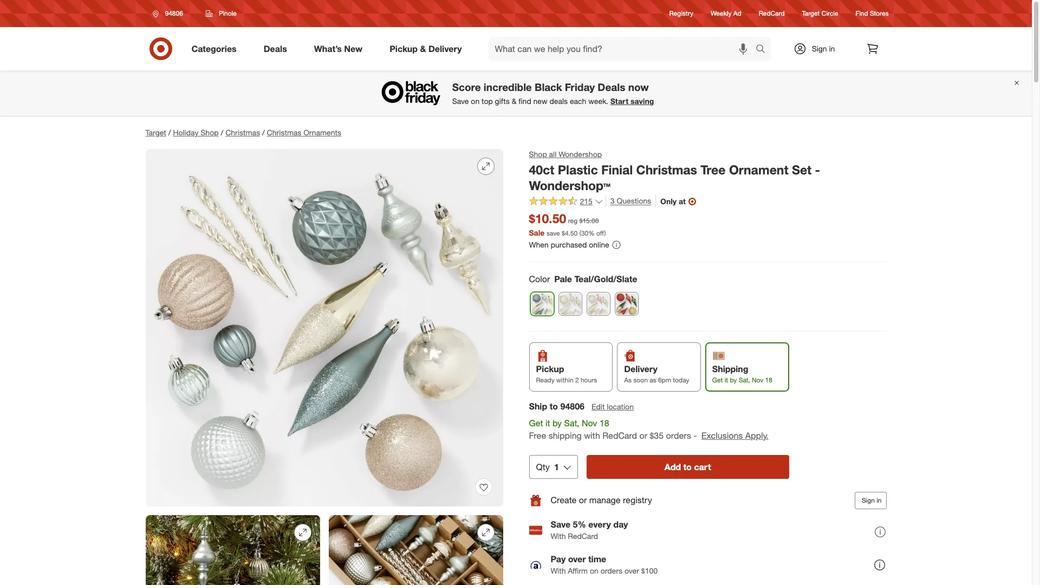 Task type: locate. For each thing, give the bounding box(es) containing it.
candy champagne image
[[559, 292, 582, 315]]

target for target circle
[[802, 9, 820, 18]]

save left 5%
[[551, 519, 571, 530]]

0 horizontal spatial shop
[[201, 128, 219, 137]]

1 vertical spatial it
[[546, 418, 550, 429]]

0 horizontal spatial over
[[568, 554, 586, 565]]

- right set
[[815, 162, 820, 177]]

1 horizontal spatial redcard
[[603, 430, 637, 441]]

1 horizontal spatial delivery
[[624, 363, 658, 374]]

purchased
[[551, 240, 587, 249]]

0 vertical spatial to
[[550, 401, 558, 412]]

sat, up shipping
[[564, 418, 579, 429]]

sat, down shipping on the right bottom
[[739, 376, 750, 384]]

in
[[829, 44, 835, 53], [877, 496, 882, 504]]

christmas link
[[225, 128, 260, 137]]

0 horizontal spatial pickup
[[390, 43, 418, 54]]

save
[[452, 97, 469, 106], [551, 519, 571, 530]]

$100
[[641, 566, 658, 575]]

create or manage registry
[[551, 495, 652, 506]]

1 horizontal spatial sign in
[[862, 496, 882, 504]]

with
[[551, 532, 566, 541], [551, 566, 566, 575]]

edit location button
[[591, 401, 634, 413]]

1 vertical spatial orders
[[601, 566, 623, 575]]

0 vertical spatial by
[[730, 376, 737, 384]]

when
[[529, 240, 549, 249]]

to
[[550, 401, 558, 412], [683, 461, 692, 472]]

1 horizontal spatial on
[[590, 566, 599, 575]]

manage
[[589, 495, 621, 506]]

0 vertical spatial sat,
[[739, 376, 750, 384]]

0 vertical spatial redcard
[[759, 9, 785, 18]]

within
[[556, 376, 574, 384]]

2 horizontal spatial /
[[262, 128, 265, 137]]

1 vertical spatial &
[[512, 97, 517, 106]]

registry
[[669, 9, 693, 18]]

pale
[[554, 274, 572, 284]]

christmas up only at the top
[[636, 162, 697, 177]]

215
[[580, 197, 593, 206]]

set
[[792, 162, 812, 177]]

0 vertical spatial target
[[802, 9, 820, 18]]

1 vertical spatial get
[[529, 418, 543, 429]]

0 horizontal spatial -
[[694, 430, 697, 441]]

0 horizontal spatial to
[[550, 401, 558, 412]]

ready
[[536, 376, 555, 384]]

1 horizontal spatial to
[[683, 461, 692, 472]]

or inside get it by sat, nov 18 free shipping with redcard or $35 orders - exclusions apply.
[[640, 430, 647, 441]]

target left holiday
[[145, 128, 166, 137]]

0 horizontal spatial sign in
[[812, 44, 835, 53]]

ornaments
[[304, 128, 341, 137]]

plastic
[[558, 162, 598, 177]]

online
[[589, 240, 609, 249]]

1 horizontal spatial shop
[[529, 150, 547, 159]]

redcard right with
[[603, 430, 637, 441]]

1 vertical spatial sat,
[[564, 418, 579, 429]]

shipping get it by sat, nov 18
[[712, 363, 773, 384]]

1 horizontal spatial in
[[877, 496, 882, 504]]

0 vertical spatial nov
[[752, 376, 764, 384]]

& inside score incredible black friday deals now save on top gifts & find new deals each week. start saving
[[512, 97, 517, 106]]

pickup right new
[[390, 43, 418, 54]]

get up free
[[529, 418, 543, 429]]

2 with from the top
[[551, 566, 566, 575]]

1 with from the top
[[551, 532, 566, 541]]

0 vertical spatial save
[[452, 97, 469, 106]]

1 horizontal spatial deals
[[598, 81, 625, 93]]

0 horizontal spatial it
[[546, 418, 550, 429]]

0 horizontal spatial save
[[452, 97, 469, 106]]

pickup inside pickup ready within 2 hours
[[536, 363, 564, 374]]

0 vertical spatial get
[[712, 376, 723, 384]]

each
[[570, 97, 586, 106]]

get down shipping on the right bottom
[[712, 376, 723, 384]]

1 vertical spatial sign in
[[862, 496, 882, 504]]

1 horizontal spatial sat,
[[739, 376, 750, 384]]

add to cart
[[665, 461, 711, 472]]

wondershop™
[[529, 178, 611, 193]]

pickup for &
[[390, 43, 418, 54]]

1 vertical spatial in
[[877, 496, 882, 504]]

as
[[624, 376, 632, 384]]

1 vertical spatial sign
[[862, 496, 875, 504]]

1 horizontal spatial 94806
[[560, 401, 585, 412]]

0 vertical spatial 18
[[765, 376, 773, 384]]

- left exclusions
[[694, 430, 697, 441]]

1 horizontal spatial or
[[640, 430, 647, 441]]

delivery up score
[[429, 43, 462, 54]]

0 horizontal spatial nov
[[582, 418, 597, 429]]

delivery up soon
[[624, 363, 658, 374]]

orders right $35
[[666, 430, 691, 441]]

by down shipping on the right bottom
[[730, 376, 737, 384]]

1 horizontal spatial by
[[730, 376, 737, 384]]

94806
[[165, 9, 183, 17], [560, 401, 585, 412]]

friday
[[565, 81, 595, 93]]

3
[[611, 196, 615, 206]]

pickup ready within 2 hours
[[536, 363, 597, 384]]

over up affirm
[[568, 554, 586, 565]]

shop right holiday
[[201, 128, 219, 137]]

christmas inside shop all wondershop 40ct plastic finial christmas tree ornament set - wondershop™
[[636, 162, 697, 177]]

0 horizontal spatial redcard
[[568, 532, 598, 541]]

orders down "time"
[[601, 566, 623, 575]]

1 vertical spatial -
[[694, 430, 697, 441]]

1 vertical spatial delivery
[[624, 363, 658, 374]]

deals left what's
[[264, 43, 287, 54]]

sign in inside the sign in link
[[812, 44, 835, 53]]

find
[[519, 97, 531, 106]]

0 horizontal spatial sign
[[812, 44, 827, 53]]

it down shipping on the right bottom
[[725, 376, 728, 384]]

target link
[[145, 128, 166, 137]]

shop left all
[[529, 150, 547, 159]]

2 horizontal spatial christmas
[[636, 162, 697, 177]]

target / holiday shop / christmas / christmas ornaments
[[145, 128, 341, 137]]

1 horizontal spatial save
[[551, 519, 571, 530]]

0 horizontal spatial by
[[553, 418, 562, 429]]

wondershop
[[559, 150, 602, 159]]

2 vertical spatial redcard
[[568, 532, 598, 541]]

0 horizontal spatial christmas
[[225, 128, 260, 137]]

18 inside shipping get it by sat, nov 18
[[765, 376, 773, 384]]

40ct plastic finial christmas tree ornament set - wondershop™, 3 of 7 image
[[329, 515, 503, 585]]

it
[[725, 376, 728, 384], [546, 418, 550, 429]]

get it by sat, nov 18 free shipping with redcard or $35 orders - exclusions apply.
[[529, 418, 769, 441]]

0 vertical spatial orders
[[666, 430, 691, 441]]

it up free
[[546, 418, 550, 429]]

it inside get it by sat, nov 18 free shipping with redcard or $35 orders - exclusions apply.
[[546, 418, 550, 429]]

new
[[344, 43, 363, 54]]

0 horizontal spatial 18
[[600, 418, 609, 429]]

pinole button
[[199, 4, 244, 23]]

/ right target link
[[168, 128, 171, 137]]

0 horizontal spatial delivery
[[429, 43, 462, 54]]

on
[[471, 97, 480, 106], [590, 566, 599, 575]]

orders inside get it by sat, nov 18 free shipping with redcard or $35 orders - exclusions apply.
[[666, 430, 691, 441]]

or right create
[[579, 495, 587, 506]]

1 vertical spatial pickup
[[536, 363, 564, 374]]

or
[[640, 430, 647, 441], [579, 495, 587, 506]]

incredible
[[484, 81, 532, 93]]

$10.50 reg $15.00 sale save $ 4.50 ( 30 % off )
[[529, 211, 606, 237]]

to right add
[[683, 461, 692, 472]]

What can we help you find? suggestions appear below search field
[[488, 37, 758, 61]]

1 horizontal spatial get
[[712, 376, 723, 384]]

1 vertical spatial redcard
[[603, 430, 637, 441]]

1 horizontal spatial pickup
[[536, 363, 564, 374]]

1 horizontal spatial &
[[512, 97, 517, 106]]

to right the ship
[[550, 401, 558, 412]]

0 horizontal spatial /
[[168, 128, 171, 137]]

0 horizontal spatial get
[[529, 418, 543, 429]]

0 vertical spatial -
[[815, 162, 820, 177]]

1 horizontal spatial /
[[221, 128, 223, 137]]

1 horizontal spatial orders
[[666, 430, 691, 441]]

when purchased online
[[529, 240, 609, 249]]

redcard right ad
[[759, 9, 785, 18]]

today
[[673, 376, 689, 384]]

0 vertical spatial deals
[[264, 43, 287, 54]]

94806 left pinole dropdown button
[[165, 9, 183, 17]]

weekly ad link
[[711, 9, 742, 18]]

affirm
[[568, 566, 588, 575]]

christmas left 'ornaments'
[[267, 128, 301, 137]]

0 vertical spatial over
[[568, 554, 586, 565]]

search button
[[751, 37, 777, 63]]

0 horizontal spatial &
[[420, 43, 426, 54]]

0 vertical spatial or
[[640, 430, 647, 441]]

1 horizontal spatial -
[[815, 162, 820, 177]]

shipping
[[712, 363, 749, 374]]

time
[[588, 554, 606, 565]]

ship to 94806
[[529, 401, 585, 412]]

18 inside get it by sat, nov 18 free shipping with redcard or $35 orders - exclusions apply.
[[600, 418, 609, 429]]

0 horizontal spatial on
[[471, 97, 480, 106]]

on inside pay over time with affirm on orders over $100
[[590, 566, 599, 575]]

with down pay
[[551, 566, 566, 575]]

1 vertical spatial 18
[[600, 418, 609, 429]]

shop
[[201, 128, 219, 137], [529, 150, 547, 159]]

215 link
[[529, 195, 603, 209]]

add to cart button
[[587, 455, 789, 479]]

deals
[[264, 43, 287, 54], [598, 81, 625, 93]]

redcard inside get it by sat, nov 18 free shipping with redcard or $35 orders - exclusions apply.
[[603, 430, 637, 441]]

0 horizontal spatial deals
[[264, 43, 287, 54]]

nov
[[752, 376, 764, 384], [582, 418, 597, 429]]

christmas
[[225, 128, 260, 137], [267, 128, 301, 137], [636, 162, 697, 177]]

deals up start at the top of the page
[[598, 81, 625, 93]]

1 vertical spatial target
[[145, 128, 166, 137]]

or left $35
[[640, 430, 647, 441]]

94806 button
[[145, 4, 194, 23]]

over left '$100' at the bottom right
[[625, 566, 639, 575]]

1 horizontal spatial target
[[802, 9, 820, 18]]

0 vertical spatial delivery
[[429, 43, 462, 54]]

start
[[610, 97, 629, 106]]

- inside get it by sat, nov 18 free shipping with redcard or $35 orders - exclusions apply.
[[694, 430, 697, 441]]

holiday
[[173, 128, 199, 137]]

to inside add to cart button
[[683, 461, 692, 472]]

0 vertical spatial it
[[725, 376, 728, 384]]

exclusions
[[702, 430, 743, 441]]

0 vertical spatial with
[[551, 532, 566, 541]]

94806 left edit
[[560, 401, 585, 412]]

on down "time"
[[590, 566, 599, 575]]

christmas right holiday shop "link"
[[225, 128, 260, 137]]

0 vertical spatial in
[[829, 44, 835, 53]]

0 horizontal spatial 94806
[[165, 9, 183, 17]]

on left top
[[471, 97, 480, 106]]

2 / from the left
[[221, 128, 223, 137]]

soon
[[633, 376, 648, 384]]

get
[[712, 376, 723, 384], [529, 418, 543, 429]]

18
[[765, 376, 773, 384], [600, 418, 609, 429]]

1 vertical spatial on
[[590, 566, 599, 575]]

/ left christmas link at the left top of the page
[[221, 128, 223, 137]]

0 horizontal spatial orders
[[601, 566, 623, 575]]

shop inside shop all wondershop 40ct plastic finial christmas tree ornament set - wondershop™
[[529, 150, 547, 159]]

1 vertical spatial nov
[[582, 418, 597, 429]]

by up shipping
[[553, 418, 562, 429]]

pickup
[[390, 43, 418, 54], [536, 363, 564, 374]]

0 horizontal spatial target
[[145, 128, 166, 137]]

1
[[554, 461, 559, 472]]

1 horizontal spatial over
[[625, 566, 639, 575]]

1 vertical spatial by
[[553, 418, 562, 429]]

it inside shipping get it by sat, nov 18
[[725, 376, 728, 384]]

1 vertical spatial with
[[551, 566, 566, 575]]

1 vertical spatial to
[[683, 461, 692, 472]]

score incredible black friday deals now save on top gifts & find new deals each week. start saving
[[452, 81, 654, 106]]

pickup up ready
[[536, 363, 564, 374]]

1 horizontal spatial christmas
[[267, 128, 301, 137]]

save 5% every day with redcard
[[551, 519, 628, 541]]

30
[[581, 229, 589, 237]]

pickup & delivery link
[[380, 37, 475, 61]]

1 vertical spatial shop
[[529, 150, 547, 159]]

as
[[650, 376, 656, 384]]

get inside shipping get it by sat, nov 18
[[712, 376, 723, 384]]

0 vertical spatial &
[[420, 43, 426, 54]]

0 vertical spatial sign in
[[812, 44, 835, 53]]

delivery as soon as 6pm today
[[624, 363, 689, 384]]

1 vertical spatial deals
[[598, 81, 625, 93]]

save down score
[[452, 97, 469, 106]]

0 vertical spatial 94806
[[165, 9, 183, 17]]

1 horizontal spatial nov
[[752, 376, 764, 384]]

ship
[[529, 401, 547, 412]]

redcard down 5%
[[568, 532, 598, 541]]

now
[[628, 81, 649, 93]]

/ right christmas link at the left top of the page
[[262, 128, 265, 137]]

0 vertical spatial on
[[471, 97, 480, 106]]

with up pay
[[551, 532, 566, 541]]

0 vertical spatial pickup
[[390, 43, 418, 54]]

0 horizontal spatial sat,
[[564, 418, 579, 429]]

target left circle
[[802, 9, 820, 18]]

ornament
[[729, 162, 789, 177]]

registry link
[[669, 9, 693, 18]]

-
[[815, 162, 820, 177], [694, 430, 697, 441]]



Task type: describe. For each thing, give the bounding box(es) containing it.
location
[[607, 402, 634, 411]]

sign inside button
[[862, 496, 875, 504]]

in inside button
[[877, 496, 882, 504]]

pay over time with affirm on orders over $100
[[551, 554, 658, 575]]

pinole
[[219, 9, 237, 17]]

to for cart
[[683, 461, 692, 472]]

color
[[529, 274, 550, 284]]

3 questions
[[611, 196, 651, 206]]

1 vertical spatial over
[[625, 566, 639, 575]]

ad
[[733, 9, 742, 18]]

find
[[856, 9, 868, 18]]

nov inside shipping get it by sat, nov 18
[[752, 376, 764, 384]]

5%
[[573, 519, 586, 530]]

delivery inside delivery as soon as 6pm today
[[624, 363, 658, 374]]

color pale teal/gold/slate
[[529, 274, 637, 284]]

sale
[[529, 228, 545, 237]]

weekly ad
[[711, 9, 742, 18]]

$
[[562, 229, 565, 237]]

day
[[613, 519, 628, 530]]

questions
[[617, 196, 651, 206]]

top
[[482, 97, 493, 106]]

get inside get it by sat, nov 18 free shipping with redcard or $35 orders - exclusions apply.
[[529, 418, 543, 429]]

sign in button
[[855, 492, 887, 509]]

exclusions apply. link
[[702, 430, 769, 441]]

$15.00
[[579, 217, 599, 225]]

holiday shop link
[[173, 128, 219, 137]]

1 vertical spatial 94806
[[560, 401, 585, 412]]

score
[[452, 81, 481, 93]]

pink/champagne image
[[587, 292, 610, 315]]

circle
[[822, 9, 838, 18]]

create
[[551, 495, 577, 506]]

4.50
[[565, 229, 578, 237]]

registry
[[623, 495, 652, 506]]

nov inside get it by sat, nov 18 free shipping with redcard or $35 orders - exclusions apply.
[[582, 418, 597, 429]]

qty 1
[[536, 461, 559, 472]]

apply.
[[745, 430, 769, 441]]

deals link
[[254, 37, 301, 61]]

red/green/gold image
[[615, 292, 638, 315]]

save inside save 5% every day with redcard
[[551, 519, 571, 530]]

image gallery element
[[145, 149, 503, 585]]

$35
[[650, 430, 664, 441]]

off
[[596, 229, 604, 237]]

0 horizontal spatial in
[[829, 44, 835, 53]]

2 horizontal spatial redcard
[[759, 9, 785, 18]]

pay
[[551, 554, 566, 565]]

categories
[[192, 43, 237, 54]]

save inside score incredible black friday deals now save on top gifts & find new deals each week. start saving
[[452, 97, 469, 106]]

reg
[[568, 217, 578, 225]]

find stores
[[856, 9, 889, 18]]

pale teal/gold/slate image
[[531, 292, 553, 315]]

by inside get it by sat, nov 18 free shipping with redcard or $35 orders - exclusions apply.
[[553, 418, 562, 429]]

hours
[[581, 376, 597, 384]]

qty
[[536, 461, 550, 472]]

40ct plastic finial christmas tree ornament set - wondershop™, 1 of 7 image
[[145, 149, 503, 507]]

weekly
[[711, 9, 732, 18]]

with inside save 5% every day with redcard
[[551, 532, 566, 541]]

find stores link
[[856, 9, 889, 18]]

0 vertical spatial sign
[[812, 44, 827, 53]]

deals
[[550, 97, 568, 106]]

delivery inside pickup & delivery link
[[429, 43, 462, 54]]

target for target / holiday shop / christmas / christmas ornaments
[[145, 128, 166, 137]]

with inside pay over time with affirm on orders over $100
[[551, 566, 566, 575]]

3 / from the left
[[262, 128, 265, 137]]

- inside shop all wondershop 40ct plastic finial christmas tree ornament set - wondershop™
[[815, 162, 820, 177]]

redcard link
[[759, 9, 785, 18]]

black
[[535, 81, 562, 93]]

orders inside pay over time with affirm on orders over $100
[[601, 566, 623, 575]]

2
[[575, 376, 579, 384]]

sat, inside get it by sat, nov 18 free shipping with redcard or $35 orders - exclusions apply.
[[564, 418, 579, 429]]

40ct plastic finial christmas tree ornament set - wondershop™, 2 of 7 image
[[145, 515, 320, 585]]

sign in inside sign in button
[[862, 496, 882, 504]]

1 / from the left
[[168, 128, 171, 137]]

edit location
[[592, 402, 634, 411]]

edit
[[592, 402, 605, 411]]

at
[[679, 197, 686, 206]]

christmas ornaments link
[[267, 128, 341, 137]]

94806 inside dropdown button
[[165, 9, 183, 17]]

what's new link
[[305, 37, 376, 61]]

only at
[[660, 197, 686, 206]]

%
[[589, 229, 595, 237]]

add
[[665, 461, 681, 472]]

deals inside score incredible black friday deals now save on top gifts & find new deals each week. start saving
[[598, 81, 625, 93]]

by inside shipping get it by sat, nov 18
[[730, 376, 737, 384]]

$10.50
[[529, 211, 566, 226]]

new
[[533, 97, 547, 106]]

what's
[[314, 43, 342, 54]]

teal/gold/slate
[[575, 274, 637, 284]]

redcard inside save 5% every day with redcard
[[568, 532, 598, 541]]

search
[[751, 44, 777, 55]]

sat, inside shipping get it by sat, nov 18
[[739, 376, 750, 384]]

shipping
[[549, 430, 582, 441]]

sign in link
[[784, 37, 852, 61]]

3 questions link
[[606, 195, 651, 208]]

gifts
[[495, 97, 510, 106]]

every
[[589, 519, 611, 530]]

0 vertical spatial shop
[[201, 128, 219, 137]]

target circle link
[[802, 9, 838, 18]]

all
[[549, 150, 557, 159]]

)
[[604, 229, 606, 237]]

week.
[[589, 97, 608, 106]]

saving
[[631, 97, 654, 106]]

on inside score incredible black friday deals now save on top gifts & find new deals each week. start saving
[[471, 97, 480, 106]]

0 horizontal spatial or
[[579, 495, 587, 506]]

(
[[580, 229, 581, 237]]

stores
[[870, 9, 889, 18]]

what's new
[[314, 43, 363, 54]]

with
[[584, 430, 600, 441]]

pickup for ready
[[536, 363, 564, 374]]

free
[[529, 430, 546, 441]]

to for 94806
[[550, 401, 558, 412]]



Task type: vqa. For each thing, say whether or not it's contained in the screenshot.
the rightmost Nov
yes



